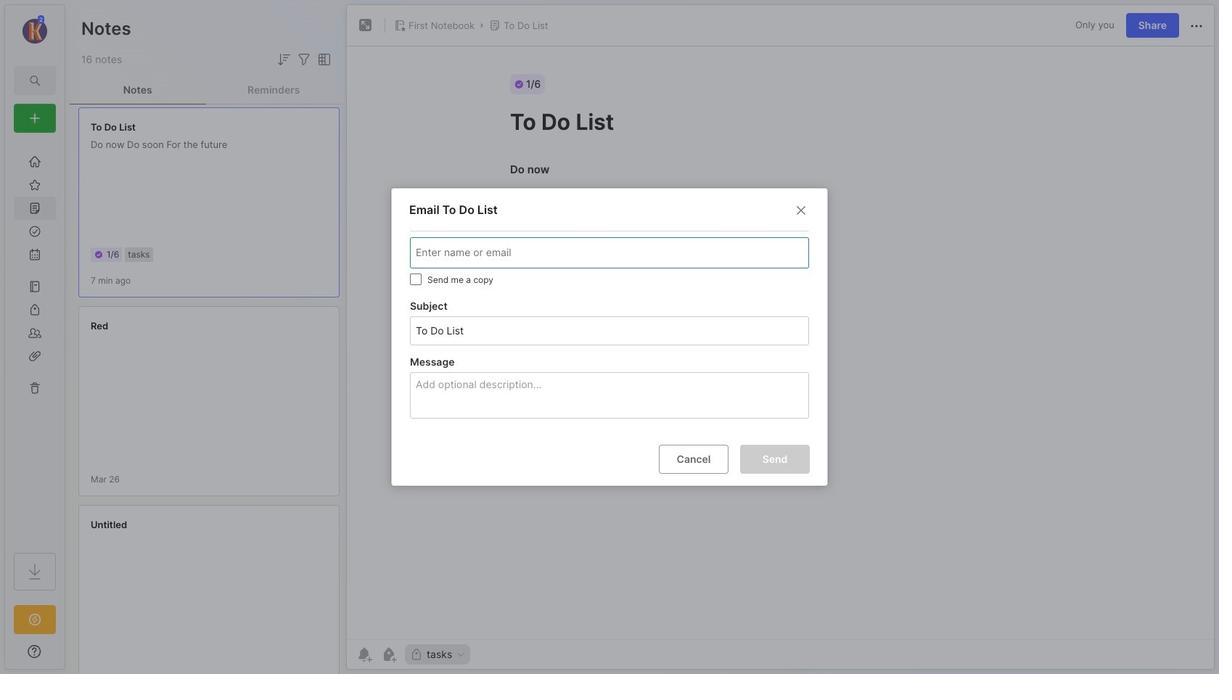 Task type: vqa. For each thing, say whether or not it's contained in the screenshot.
'option group'
no



Task type: locate. For each thing, give the bounding box(es) containing it.
edit search image
[[26, 72, 44, 89]]

Add optional description... text field
[[415, 376, 809, 418]]

add a reminder image
[[356, 646, 373, 664]]

tab list
[[70, 76, 342, 105]]

tree inside main element
[[5, 142, 65, 540]]

home image
[[28, 155, 42, 169]]

None checkbox
[[410, 274, 422, 285]]

close image
[[793, 202, 810, 219]]

tree
[[5, 142, 65, 540]]

Add tag field
[[415, 245, 741, 261]]

upgrade image
[[26, 611, 44, 629]]

expand note image
[[357, 17, 375, 34]]



Task type: describe. For each thing, give the bounding box(es) containing it.
note window element
[[346, 4, 1215, 670]]

Note Editor text field
[[347, 46, 1215, 640]]

add tag image
[[380, 646, 398, 664]]

main element
[[0, 0, 70, 674]]

Add subject... text field
[[415, 317, 803, 345]]



